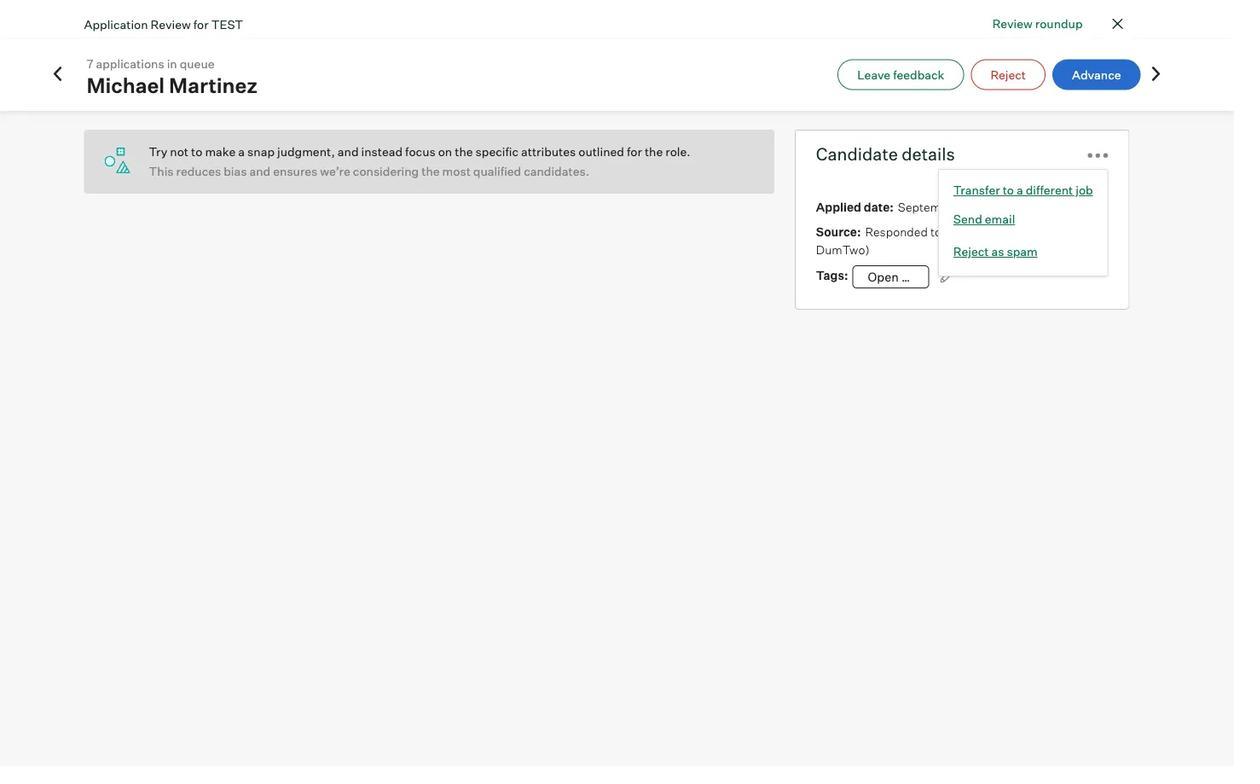 Task type: vqa. For each thing, say whether or not it's contained in the screenshot.
focus
yes



Task type: describe. For each thing, give the bounding box(es) containing it.
on inside try not to make a snap judgment, and instead focus on the specific attributes outlined for the role. this reduces bias and ensures we're considering the most qualified candidates.
[[438, 144, 453, 159]]

candidate actions element
[[1089, 139, 1109, 169]]

date:
[[864, 199, 894, 214]]

0 vertical spatial and
[[338, 144, 359, 159]]

michael martinez link
[[87, 73, 258, 98]]

previous element
[[49, 65, 66, 84]]

responded to an ad on glassdoor (test dumtwo)
[[817, 224, 1080, 257]]

judgment,
[[277, 144, 335, 159]]

to inside try not to make a snap judgment, and instead focus on the specific attributes outlined for the role. this reduces bias and ensures we're considering the most qualified candidates.
[[191, 144, 203, 159]]

advance button
[[1053, 59, 1141, 90]]

outlined
[[579, 144, 625, 159]]

most
[[443, 164, 471, 179]]

for inside try not to make a snap judgment, and instead focus on the specific attributes outlined for the role. this reduces bias and ensures we're considering the most qualified candidates.
[[627, 144, 643, 159]]

not
[[170, 144, 189, 159]]

candidate
[[817, 143, 899, 165]]

review roundup
[[993, 16, 1083, 31]]

specific
[[476, 144, 519, 159]]

responded
[[866, 224, 928, 239]]

try not to make a snap judgment, and instead focus on the specific attributes outlined for the role. this reduces bias and ensures we're considering the most qualified candidates.
[[149, 144, 691, 179]]

application review for test
[[84, 16, 243, 31]]

0 horizontal spatial for
[[193, 16, 209, 31]]

ensures
[[273, 164, 318, 179]]

snap
[[248, 144, 275, 159]]

advance
[[1073, 67, 1122, 82]]

bias
[[224, 164, 247, 179]]

next element
[[1148, 65, 1165, 84]]

considering
[[353, 164, 419, 179]]

role.
[[666, 144, 691, 159]]

transfer to a different job link
[[954, 182, 1094, 199]]

job
[[1076, 183, 1094, 198]]

reject for reject as spam
[[954, 244, 990, 259]]

0 horizontal spatial review
[[151, 16, 191, 31]]

reject as spam
[[954, 244, 1038, 259]]

an
[[945, 224, 958, 239]]

2023
[[980, 199, 1008, 214]]

leave feedback button
[[838, 59, 965, 90]]

1 horizontal spatial the
[[455, 144, 473, 159]]

to for transfer to a different job
[[1003, 183, 1015, 198]]

michael
[[87, 73, 165, 98]]

we're
[[320, 164, 351, 179]]

glassdoor
[[994, 224, 1049, 239]]

this
[[149, 164, 174, 179]]

to for responded to an ad on glassdoor (test dumtwo)
[[931, 224, 942, 239]]

reject button
[[972, 59, 1046, 90]]

transfer
[[954, 183, 1001, 198]]

candidates.
[[524, 164, 590, 179]]

2 horizontal spatial the
[[645, 144, 663, 159]]



Task type: locate. For each thing, give the bounding box(es) containing it.
1 horizontal spatial reject
[[991, 67, 1027, 82]]

1 vertical spatial to
[[1003, 183, 1015, 198]]

1 horizontal spatial for
[[627, 144, 643, 159]]

1 vertical spatial and
[[250, 164, 271, 179]]

in
[[167, 56, 177, 71]]

a
[[238, 144, 245, 159], [1017, 183, 1024, 198]]

2 vertical spatial to
[[931, 224, 942, 239]]

2 horizontal spatial to
[[1003, 183, 1015, 198]]

leave feedback
[[858, 67, 945, 82]]

a left the snap on the left
[[238, 144, 245, 159]]

and
[[338, 144, 359, 159], [250, 164, 271, 179]]

1 horizontal spatial review
[[993, 16, 1033, 31]]

for right outlined
[[627, 144, 643, 159]]

reject inside button
[[991, 67, 1027, 82]]

1 horizontal spatial on
[[977, 224, 991, 239]]

different
[[1027, 183, 1074, 198]]

to inside responded to an ad on glassdoor (test dumtwo)
[[931, 224, 942, 239]]

to up 2023
[[1003, 183, 1015, 198]]

instead
[[361, 144, 403, 159]]

feedback
[[894, 67, 945, 82]]

1 vertical spatial for
[[627, 144, 643, 159]]

details
[[902, 143, 956, 165]]

on inside responded to an ad on glassdoor (test dumtwo)
[[977, 224, 991, 239]]

applied
[[817, 199, 862, 214]]

the up most
[[455, 144, 473, 159]]

7
[[87, 56, 93, 71]]

source:
[[817, 224, 862, 239]]

try
[[149, 144, 168, 159]]

send email link
[[954, 207, 1094, 231]]

0 horizontal spatial and
[[250, 164, 271, 179]]

candidate actions image
[[1089, 153, 1109, 158]]

as
[[992, 244, 1005, 259]]

to right not
[[191, 144, 203, 159]]

roundup
[[1036, 16, 1083, 31]]

reject for reject
[[991, 67, 1027, 82]]

dumtwo)
[[817, 242, 870, 257]]

focus
[[405, 144, 436, 159]]

0 vertical spatial a
[[238, 144, 245, 159]]

applications
[[96, 56, 164, 71]]

email
[[986, 212, 1016, 227]]

a inside try not to make a snap judgment, and instead focus on the specific attributes outlined for the role. this reduces bias and ensures we're considering the most qualified candidates.
[[238, 144, 245, 159]]

test
[[211, 16, 243, 31]]

review left roundup
[[993, 16, 1033, 31]]

reject down ad
[[954, 244, 990, 259]]

application
[[84, 16, 148, 31]]

close image
[[1108, 14, 1129, 34]]

a up the send email link
[[1017, 183, 1024, 198]]

to
[[191, 144, 203, 159], [1003, 183, 1015, 198], [931, 224, 942, 239]]

(test
[[1052, 224, 1080, 239]]

the down focus
[[422, 164, 440, 179]]

review up 'in'
[[151, 16, 191, 31]]

qualified
[[474, 164, 522, 179]]

and down the snap on the left
[[250, 164, 271, 179]]

0 horizontal spatial on
[[438, 144, 453, 159]]

on up most
[[438, 144, 453, 159]]

martinez
[[169, 73, 258, 98]]

7 applications in queue michael martinez
[[87, 56, 258, 98]]

0 vertical spatial to
[[191, 144, 203, 159]]

0 horizontal spatial a
[[238, 144, 245, 159]]

ad
[[961, 224, 975, 239]]

0 horizontal spatial the
[[422, 164, 440, 179]]

transfer to a different job
[[954, 183, 1094, 198]]

add a candidate tag image
[[941, 269, 955, 283]]

on
[[438, 144, 453, 159], [977, 224, 991, 239]]

1 horizontal spatial a
[[1017, 183, 1024, 198]]

1 vertical spatial reject
[[954, 244, 990, 259]]

0 vertical spatial on
[[438, 144, 453, 159]]

applied date: september 18, 2023
[[817, 199, 1008, 214]]

next image
[[1148, 65, 1165, 82]]

leave
[[858, 67, 891, 82]]

review roundup link
[[993, 15, 1083, 32]]

send
[[954, 212, 983, 227]]

the left role.
[[645, 144, 663, 159]]

make
[[205, 144, 236, 159]]

1 vertical spatial a
[[1017, 183, 1024, 198]]

send email
[[954, 212, 1016, 227]]

reduces
[[176, 164, 221, 179]]

1 horizontal spatial and
[[338, 144, 359, 159]]

september
[[899, 199, 960, 214]]

previous image
[[49, 65, 66, 82]]

the
[[455, 144, 473, 159], [645, 144, 663, 159], [422, 164, 440, 179]]

review
[[993, 16, 1033, 31], [151, 16, 191, 31]]

0 horizontal spatial to
[[191, 144, 203, 159]]

and up we're at the left of the page
[[338, 144, 359, 159]]

0 vertical spatial reject
[[991, 67, 1027, 82]]

reject as spam link
[[954, 240, 1094, 264]]

candidate details
[[817, 143, 956, 165]]

reject
[[991, 67, 1027, 82], [954, 244, 990, 259]]

spam
[[1007, 244, 1038, 259]]

tags:
[[817, 268, 849, 283]]

queue
[[180, 56, 215, 71]]

18,
[[962, 199, 977, 214]]

for left test
[[193, 16, 209, 31]]

0 vertical spatial for
[[193, 16, 209, 31]]

to left an
[[931, 224, 942, 239]]

1 vertical spatial on
[[977, 224, 991, 239]]

0 horizontal spatial reject
[[954, 244, 990, 259]]

on right ad
[[977, 224, 991, 239]]

a inside "transfer to a different job" link
[[1017, 183, 1024, 198]]

for
[[193, 16, 209, 31], [627, 144, 643, 159]]

attributes
[[521, 144, 576, 159]]

1 horizontal spatial to
[[931, 224, 942, 239]]

reject down review roundup link at top
[[991, 67, 1027, 82]]



